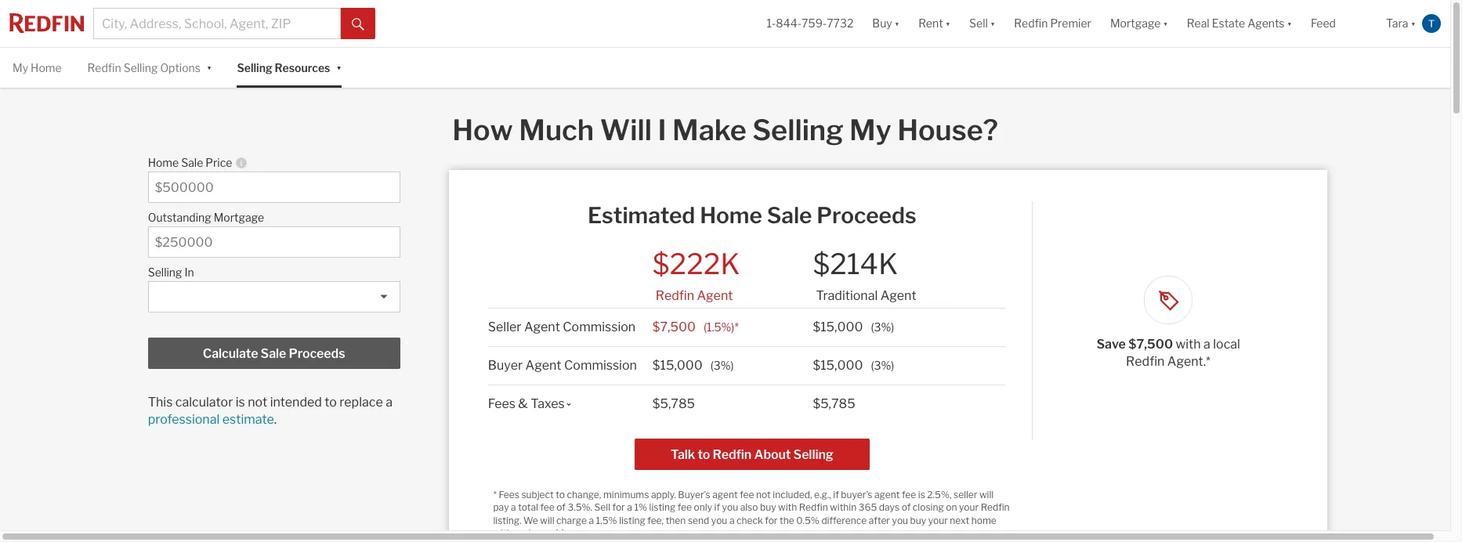 Task type: locate. For each thing, give the bounding box(es) containing it.
1 horizontal spatial with
[[778, 502, 797, 514]]

0 vertical spatial your
[[959, 502, 979, 514]]

listing
[[649, 502, 676, 514], [619, 515, 646, 527]]

1 horizontal spatial to
[[556, 489, 565, 501]]

1 horizontal spatial of
[[902, 502, 911, 514]]

365
[[859, 502, 877, 514]]

redfin selling options ▾
[[87, 60, 212, 74]]

sell up 1.5%
[[595, 502, 611, 514]]

2 vertical spatial sale
[[261, 347, 286, 362]]

included,
[[773, 489, 812, 501]]

* up pay at the bottom left of the page
[[493, 489, 497, 501]]

calculate sale proceeds button
[[148, 338, 400, 369]]

fees
[[488, 396, 516, 411], [499, 489, 520, 501]]

1 horizontal spatial buy
[[910, 515, 927, 527]]

844-
[[776, 17, 802, 30]]

sell ▾ button
[[970, 0, 996, 47]]

1 horizontal spatial *
[[735, 320, 739, 334]]

$7,500
[[653, 320, 696, 334], [1129, 337, 1174, 352]]

a left local
[[1204, 337, 1211, 352]]

0 horizontal spatial if
[[715, 502, 720, 514]]

sale
[[181, 156, 203, 170], [767, 202, 812, 229], [261, 347, 286, 362]]

2 of from the left
[[902, 502, 911, 514]]

will
[[980, 489, 994, 501], [540, 515, 555, 527]]

2 horizontal spatial sale
[[767, 202, 812, 229]]

of
[[557, 502, 566, 514], [902, 502, 911, 514]]

0 vertical spatial mortgage
[[1111, 17, 1161, 30]]

redfin down 'save $7,500'
[[1126, 354, 1165, 369]]

with up the
[[778, 502, 797, 514]]

1 horizontal spatial sale
[[261, 347, 286, 362]]

$15,000 for $15,000
[[813, 358, 863, 373]]

$15,000 (3%) for $15,000
[[813, 358, 895, 373]]

learn more link
[[528, 528, 579, 539]]

$7,500 (1.5%) *
[[653, 320, 739, 334]]

1 vertical spatial to
[[698, 447, 710, 462]]

buy ▾ button
[[863, 0, 909, 47]]

▾ right resources
[[337, 60, 342, 73]]

1 horizontal spatial not
[[756, 489, 771, 501]]

not up estimate
[[248, 395, 267, 410]]

tara ▾
[[1387, 17, 1416, 30]]

0 vertical spatial listing
[[649, 502, 676, 514]]

0 vertical spatial is
[[236, 395, 245, 410]]

0 vertical spatial sell
[[970, 17, 988, 30]]

* inside * fees subject to change, minimums apply. buyer's agent fee not included, e.g., if buyer's agent fee is 2.5%, seller will pay a total fee of 3.5%. sell for a 1% listing fee only if you also buy with redfin within 365 days of closing on your redfin listing. we will charge a 1.5% listing fee, then send you a check for the 0.5% difference after you buy your next home with us.
[[493, 489, 497, 501]]

buy right also
[[760, 502, 776, 514]]

you left also
[[722, 502, 738, 514]]

with down 'listing.'
[[493, 528, 512, 539]]

check
[[737, 515, 763, 527]]

selling resources link
[[237, 48, 330, 88]]

to right talk
[[698, 447, 710, 462]]

0 horizontal spatial mortgage
[[214, 211, 264, 224]]

▾ right buy
[[895, 17, 900, 30]]

subject
[[522, 489, 554, 501]]

1 vertical spatial is
[[918, 489, 926, 501]]

home for my home
[[31, 61, 62, 74]]

1 vertical spatial commission
[[564, 358, 637, 373]]

of up charge
[[557, 502, 566, 514]]

listing down 1%
[[619, 515, 646, 527]]

agent inside '$222k redfin agent'
[[697, 288, 733, 303]]

0 horizontal spatial *
[[493, 489, 497, 501]]

real estate agents ▾
[[1187, 17, 1293, 30]]

1 of from the left
[[557, 502, 566, 514]]

rent ▾ button
[[919, 0, 951, 47]]

mortgage inside "element"
[[214, 211, 264, 224]]

1 horizontal spatial my
[[850, 113, 892, 148]]

days
[[879, 502, 900, 514]]

0 horizontal spatial to
[[325, 395, 337, 410]]

sell inside dropdown button
[[970, 17, 988, 30]]

rent
[[919, 17, 943, 30]]

0 vertical spatial not
[[248, 395, 267, 410]]

estimated home sale proceeds
[[588, 202, 917, 229]]

to inside "button"
[[698, 447, 710, 462]]

is up the "closing"
[[918, 489, 926, 501]]

commission for buyer agent commission
[[564, 358, 637, 373]]

fees up pay at the bottom left of the page
[[499, 489, 520, 501]]

1 vertical spatial *
[[493, 489, 497, 501]]

2 vertical spatial to
[[556, 489, 565, 501]]

will up the learn more link at the left bottom of page
[[540, 515, 555, 527]]

seller
[[954, 489, 978, 501]]

* down '$222k redfin agent'
[[735, 320, 739, 334]]

0 vertical spatial sale
[[181, 156, 203, 170]]

with inside with a local redfin agent.*
[[1176, 337, 1201, 352]]

1 horizontal spatial is
[[918, 489, 926, 501]]

talk
[[671, 447, 695, 462]]

agent inside $214k traditional agent
[[881, 288, 917, 303]]

2 agent from the left
[[875, 489, 900, 501]]

sell
[[970, 17, 988, 30], [595, 502, 611, 514]]

1 horizontal spatial agent
[[875, 489, 900, 501]]

▾ left real
[[1163, 17, 1169, 30]]

the
[[780, 515, 795, 527]]

buy ▾ button
[[873, 0, 900, 47]]

1 vertical spatial mortgage
[[214, 211, 264, 224]]

selling inside selling resources ▾
[[237, 61, 273, 74]]

1 horizontal spatial mortgage
[[1111, 17, 1161, 30]]

redfin
[[1015, 17, 1048, 30], [87, 61, 121, 74], [656, 288, 695, 303], [1126, 354, 1165, 369], [713, 447, 752, 462], [799, 502, 828, 514], [981, 502, 1010, 514]]

1 vertical spatial your
[[929, 515, 948, 527]]

for down the minimums
[[613, 502, 625, 514]]

1 vertical spatial sell
[[595, 502, 611, 514]]

i
[[658, 113, 667, 148]]

a left 1.5%
[[589, 515, 594, 527]]

seller
[[488, 320, 522, 334]]

sell inside * fees subject to change, minimums apply. buyer's agent fee not included, e.g., if buyer's agent fee is 2.5%, seller will pay a total fee of 3.5%. sell for a 1% listing fee only if you also buy with redfin within 365 days of closing on your redfin listing. we will charge a 1.5% listing fee, then send you a check for the 0.5% difference after you buy your next home with us.
[[595, 502, 611, 514]]

proceeds up '$214k'
[[817, 202, 917, 229]]

0 vertical spatial proceeds
[[817, 202, 917, 229]]

0 horizontal spatial proceeds
[[289, 347, 345, 362]]

listing down apply.
[[649, 502, 676, 514]]

$15,000
[[813, 320, 863, 334], [653, 358, 703, 373], [813, 358, 863, 373]]

1 vertical spatial listing
[[619, 515, 646, 527]]

$7,500 left (1.5%)
[[653, 320, 696, 334]]

0 horizontal spatial home
[[31, 61, 62, 74]]

mortgage up outstanding mortgage text field
[[214, 211, 264, 224]]

home for estimated home sale proceeds
[[700, 202, 762, 229]]

sale for proceeds
[[261, 347, 286, 362]]

2 $5,785 from the left
[[813, 396, 856, 411]]

calculate
[[203, 347, 258, 362]]

home sale price
[[148, 156, 232, 170]]

3.5%.
[[568, 502, 593, 514]]

1 vertical spatial $7,500
[[1129, 337, 1174, 352]]

if right only on the left of the page
[[715, 502, 720, 514]]

not up also
[[756, 489, 771, 501]]

1 vertical spatial sale
[[767, 202, 812, 229]]

1 vertical spatial not
[[756, 489, 771, 501]]

▾ right options
[[207, 60, 212, 73]]

1 horizontal spatial sell
[[970, 17, 988, 30]]

0 horizontal spatial sale
[[181, 156, 203, 170]]

0 horizontal spatial with
[[493, 528, 512, 539]]

0 horizontal spatial $5,785
[[653, 396, 695, 411]]

1 horizontal spatial $5,785
[[813, 396, 856, 411]]

0 vertical spatial my
[[13, 61, 28, 74]]

you down days
[[892, 515, 908, 527]]

2.5%,
[[928, 489, 952, 501]]

buy down the "closing"
[[910, 515, 927, 527]]

0 horizontal spatial is
[[236, 395, 245, 410]]

estate
[[1212, 17, 1246, 30]]

house?
[[898, 113, 998, 148]]

$7,500 right 'save'
[[1129, 337, 1174, 352]]

to left replace
[[325, 395, 337, 410]]

my
[[13, 61, 28, 74], [850, 113, 892, 148]]

home
[[31, 61, 62, 74], [148, 156, 179, 170], [700, 202, 762, 229]]

$222k redfin agent
[[653, 247, 740, 303]]

$214k
[[813, 247, 898, 282]]

0 vertical spatial buy
[[760, 502, 776, 514]]

0 vertical spatial commission
[[563, 320, 636, 334]]

you
[[722, 502, 738, 514], [712, 515, 728, 527], [892, 515, 908, 527]]

commission
[[563, 320, 636, 334], [564, 358, 637, 373]]

▾ inside buy ▾ dropdown button
[[895, 17, 900, 30]]

fees left &
[[488, 396, 516, 411]]

is
[[236, 395, 245, 410], [918, 489, 926, 501]]

to inside * fees subject to change, minimums apply. buyer's agent fee not included, e.g., if buyer's agent fee is 2.5%, seller will pay a total fee of 3.5%. sell for a 1% listing fee only if you also buy with redfin within 365 days of closing on your redfin listing. we will charge a 1.5% listing fee, then send you a check for the 0.5% difference after you buy your next home with us.
[[556, 489, 565, 501]]

send
[[688, 515, 710, 527]]

1 vertical spatial if
[[715, 502, 720, 514]]

0 horizontal spatial listing
[[619, 515, 646, 527]]

after
[[869, 515, 890, 527]]

proceeds inside button
[[289, 347, 345, 362]]

sale inside button
[[261, 347, 286, 362]]

fee up also
[[740, 489, 754, 501]]

0 horizontal spatial not
[[248, 395, 267, 410]]

to right subject in the bottom of the page
[[556, 489, 565, 501]]

agent up days
[[875, 489, 900, 501]]

redfin inside redfin premier button
[[1015, 17, 1048, 30]]

0 horizontal spatial sell
[[595, 502, 611, 514]]

buyer
[[488, 358, 523, 373]]

2 horizontal spatial with
[[1176, 337, 1201, 352]]

mortgage
[[1111, 17, 1161, 30], [214, 211, 264, 224]]

closing
[[913, 502, 944, 514]]

Home Sale Price text field
[[155, 180, 393, 195]]

fee
[[740, 489, 754, 501], [902, 489, 916, 501], [540, 502, 555, 514], [678, 502, 692, 514]]

redfin up $7,500 (1.5%) *
[[656, 288, 695, 303]]

your down the "closing"
[[929, 515, 948, 527]]

2 horizontal spatial to
[[698, 447, 710, 462]]

0 vertical spatial if
[[833, 489, 839, 501]]

my home link
[[13, 48, 62, 88]]

is up estimate
[[236, 395, 245, 410]]

▾ inside mortgage ▾ dropdown button
[[1163, 17, 1169, 30]]

0 horizontal spatial of
[[557, 502, 566, 514]]

0 vertical spatial with
[[1176, 337, 1201, 352]]

agent
[[713, 489, 738, 501], [875, 489, 900, 501]]

redfin left premier
[[1015, 17, 1048, 30]]

if right e.g.,
[[833, 489, 839, 501]]

redfin premier button
[[1005, 0, 1101, 47]]

change,
[[567, 489, 601, 501]]

commission for seller agent commission
[[563, 320, 636, 334]]

1 horizontal spatial $7,500
[[1129, 337, 1174, 352]]

▾
[[895, 17, 900, 30], [946, 17, 951, 30], [991, 17, 996, 30], [1163, 17, 1169, 30], [1287, 17, 1293, 30], [1411, 17, 1416, 30], [207, 60, 212, 73], [337, 60, 342, 73]]

minimums
[[603, 489, 649, 501]]

mortgage left real
[[1111, 17, 1161, 30]]

agent right buyer's
[[713, 489, 738, 501]]

▾ right agents
[[1287, 17, 1293, 30]]

0 vertical spatial for
[[613, 502, 625, 514]]

1 horizontal spatial your
[[959, 502, 979, 514]]

redfin up home
[[981, 502, 1010, 514]]

1 horizontal spatial proceeds
[[817, 202, 917, 229]]

0 vertical spatial *
[[735, 320, 739, 334]]

proceeds up intended at the left of the page
[[289, 347, 345, 362]]

1 horizontal spatial home
[[148, 156, 179, 170]]

outstanding mortgage element
[[148, 203, 392, 227]]

redfin left the about
[[713, 447, 752, 462]]

if
[[833, 489, 839, 501], [715, 502, 720, 514]]

is inside * fees subject to change, minimums apply. buyer's agent fee not included, e.g., if buyer's agent fee is 2.5%, seller will pay a total fee of 3.5%. sell for a 1% listing fee only if you also buy with redfin within 365 days of closing on your redfin listing. we will charge a 1.5% listing fee, then send you a check for the 0.5% difference after you buy your next home with us.
[[918, 489, 926, 501]]

0 horizontal spatial buy
[[760, 502, 776, 514]]

a
[[1204, 337, 1211, 352], [386, 395, 393, 410], [511, 502, 516, 514], [627, 502, 632, 514], [589, 515, 594, 527], [730, 515, 735, 527]]

1 vertical spatial fees
[[499, 489, 520, 501]]

0 horizontal spatial $7,500
[[653, 320, 696, 334]]

▾ right rent
[[946, 17, 951, 30]]

redfin right my home
[[87, 61, 121, 74]]

0 vertical spatial home
[[31, 61, 62, 74]]

1 vertical spatial will
[[540, 515, 555, 527]]

your down seller
[[959, 502, 979, 514]]

1 vertical spatial my
[[850, 113, 892, 148]]

0 vertical spatial to
[[325, 395, 337, 410]]

selling in
[[148, 266, 194, 279]]

1 horizontal spatial for
[[765, 515, 778, 527]]

agent right traditional
[[881, 288, 917, 303]]

of right days
[[902, 502, 911, 514]]

sell right rent ▾
[[970, 17, 988, 30]]

1-844-759-7732 link
[[767, 17, 854, 30]]

▾ right rent ▾
[[991, 17, 996, 30]]

2 horizontal spatial home
[[700, 202, 762, 229]]

1 horizontal spatial will
[[980, 489, 994, 501]]

redfin premier
[[1015, 17, 1092, 30]]

0 vertical spatial fees
[[488, 396, 516, 411]]

commission up buyer agent commission on the bottom left of page
[[563, 320, 636, 334]]

price
[[206, 156, 232, 170]]

1 vertical spatial buy
[[910, 515, 927, 527]]

buyer's
[[841, 489, 873, 501]]

0 horizontal spatial agent
[[713, 489, 738, 501]]

1 vertical spatial proceeds
[[289, 347, 345, 362]]

sale for price
[[181, 156, 203, 170]]

a right replace
[[386, 395, 393, 410]]

2 vertical spatial home
[[700, 202, 762, 229]]

commission down seller agent commission
[[564, 358, 637, 373]]

agent.*
[[1168, 354, 1211, 369]]

redfin inside the talk to redfin about selling "button"
[[713, 447, 752, 462]]

for left the
[[765, 515, 778, 527]]

with up the agent.*
[[1176, 337, 1201, 352]]

will right seller
[[980, 489, 994, 501]]

total
[[518, 502, 538, 514]]

agent up (1.5%)
[[697, 288, 733, 303]]

user photo image
[[1423, 14, 1441, 33]]



Task type: describe. For each thing, give the bounding box(es) containing it.
a inside with a local redfin agent.*
[[1204, 337, 1211, 352]]

feed button
[[1302, 0, 1377, 47]]

buy ▾
[[873, 17, 900, 30]]

with a local redfin agent.*
[[1126, 337, 1241, 369]]

real estate agents ▾ link
[[1187, 0, 1293, 47]]

redfin inside with a local redfin agent.*
[[1126, 354, 1165, 369]]

▾ inside real estate agents ▾ link
[[1287, 17, 1293, 30]]

we
[[524, 515, 538, 527]]

sell ▾
[[970, 17, 996, 30]]

0.5%
[[797, 515, 820, 527]]

estimate
[[222, 412, 274, 427]]

mortgage ▾ button
[[1101, 0, 1178, 47]]

selling inside 'redfin selling options ▾'
[[124, 61, 158, 74]]

mortgage ▾
[[1111, 17, 1169, 30]]

redfin up 0.5%
[[799, 502, 828, 514]]

more
[[556, 528, 579, 539]]

save
[[1097, 337, 1126, 352]]

$214k traditional agent
[[813, 247, 917, 303]]

agent right seller
[[524, 320, 560, 334]]

professional estimate link
[[148, 412, 274, 427]]

selling in element
[[148, 258, 392, 282]]

redfin inside '$222k redfin agent'
[[656, 288, 695, 303]]

next
[[950, 515, 970, 527]]

Outstanding Mortgage text field
[[155, 235, 393, 250]]

calculate sale proceeds
[[203, 347, 345, 362]]

tara
[[1387, 17, 1409, 30]]

make
[[673, 113, 747, 148]]

1 horizontal spatial if
[[833, 489, 839, 501]]

fees inside * fees subject to change, minimums apply. buyer's agent fee not included, e.g., if buyer's agent fee is 2.5%, seller will pay a total fee of 3.5%. sell for a 1% listing fee only if you also buy with redfin within 365 days of closing on your redfin listing. we will charge a 1.5% listing fee, then send you a check for the 0.5% difference after you buy your next home with us.
[[499, 489, 520, 501]]

seller agent commission
[[488, 320, 636, 334]]

fee up the "closing"
[[902, 489, 916, 501]]

agent right the buyer
[[526, 358, 562, 373]]

learn more
[[528, 528, 579, 539]]

on
[[946, 502, 957, 514]]

1 agent from the left
[[713, 489, 738, 501]]

1 $5,785 from the left
[[653, 396, 695, 411]]

this
[[148, 395, 173, 410]]

much
[[519, 113, 594, 148]]

redfin selling options link
[[87, 48, 201, 88]]

1 horizontal spatial listing
[[649, 502, 676, 514]]

0 vertical spatial will
[[980, 489, 994, 501]]

e.g.,
[[814, 489, 831, 501]]

learn
[[528, 528, 554, 539]]

▾ inside selling resources ▾
[[337, 60, 342, 73]]

mortgage inside dropdown button
[[1111, 17, 1161, 30]]

submit search image
[[352, 18, 364, 30]]

0 vertical spatial $7,500
[[653, 320, 696, 334]]

us.
[[514, 528, 526, 539]]

.
[[274, 412, 277, 427]]

buyer's
[[678, 489, 711, 501]]

charge
[[557, 515, 587, 527]]

to inside this calculator is not intended to replace a professional estimate .
[[325, 395, 337, 410]]

difference
[[822, 515, 867, 527]]

how much will i make selling my house?
[[452, 113, 998, 148]]

save $7,500
[[1097, 337, 1176, 352]]

7732
[[827, 17, 854, 30]]

redfin inside 'redfin selling options ▾'
[[87, 61, 121, 74]]

0 horizontal spatial my
[[13, 61, 28, 74]]

a inside this calculator is not intended to replace a professional estimate .
[[386, 395, 393, 410]]

759-
[[802, 17, 827, 30]]

0 horizontal spatial for
[[613, 502, 625, 514]]

▾ inside 'redfin selling options ▾'
[[207, 60, 212, 73]]

$15,000 for $7,500
[[813, 320, 863, 334]]

a left 1%
[[627, 502, 632, 514]]

traditional
[[816, 288, 878, 303]]

1-
[[767, 17, 776, 30]]

fee up then
[[678, 502, 692, 514]]

(3%) for $15,000
[[871, 359, 895, 372]]

* inside $7,500 (1.5%) *
[[735, 320, 739, 334]]

1 vertical spatial home
[[148, 156, 179, 170]]

professional
[[148, 412, 220, 427]]

▾ inside sell ▾ dropdown button
[[991, 17, 996, 30]]

options
[[160, 61, 201, 74]]

outstanding mortgage
[[148, 211, 264, 224]]

estimated
[[588, 202, 696, 229]]

you right send
[[712, 515, 728, 527]]

$15,000 (3%) for $7,500
[[813, 320, 895, 334]]

sell ▾ button
[[960, 0, 1005, 47]]

a left check
[[730, 515, 735, 527]]

City, Address, School, Agent, ZIP search field
[[93, 8, 341, 39]]

real
[[1187, 17, 1210, 30]]

will
[[600, 113, 652, 148]]

selling resources ▾
[[237, 60, 342, 74]]

outstanding
[[148, 211, 211, 224]]

premier
[[1051, 17, 1092, 30]]

fee,
[[648, 515, 664, 527]]

calculator
[[175, 395, 233, 410]]

not inside * fees subject to change, minimums apply. buyer's agent fee not included, e.g., if buyer's agent fee is 2.5%, seller will pay a total fee of 3.5%. sell for a 1% listing fee only if you also buy with redfin within 365 days of closing on your redfin listing. we will charge a 1.5% listing fee, then send you a check for the 0.5% difference after you buy your next home with us.
[[756, 489, 771, 501]]

apply.
[[651, 489, 676, 501]]

talk to redfin about selling button
[[635, 439, 870, 470]]

my home
[[13, 61, 62, 74]]

mortgage ▾ button
[[1111, 0, 1169, 47]]

0 horizontal spatial will
[[540, 515, 555, 527]]

(1.5%)
[[704, 320, 735, 334]]

buy
[[873, 17, 893, 30]]

rent ▾
[[919, 17, 951, 30]]

selling inside "button"
[[794, 447, 834, 462]]

2 vertical spatial with
[[493, 528, 512, 539]]

in
[[185, 266, 194, 279]]

fees & taxes
[[488, 396, 565, 411]]

1 vertical spatial for
[[765, 515, 778, 527]]

feed
[[1311, 17, 1336, 30]]

listing.
[[493, 515, 522, 527]]

local
[[1214, 337, 1241, 352]]

this calculator is not intended to replace a professional estimate .
[[148, 395, 393, 427]]

$222k
[[653, 247, 740, 282]]

▾ right tara
[[1411, 17, 1416, 30]]

intended
[[270, 395, 322, 410]]

1-844-759-7732
[[767, 17, 854, 30]]

a right pay at the bottom left of the page
[[511, 502, 516, 514]]

▾ inside rent ▾ dropdown button
[[946, 17, 951, 30]]

not inside this calculator is not intended to replace a professional estimate .
[[248, 395, 267, 410]]

within
[[830, 502, 857, 514]]

is inside this calculator is not intended to replace a professional estimate .
[[236, 395, 245, 410]]

home
[[972, 515, 997, 527]]

taxes
[[531, 396, 565, 411]]

agents
[[1248, 17, 1285, 30]]

(3%) for $7,500
[[871, 320, 895, 334]]

0 horizontal spatial your
[[929, 515, 948, 527]]

about
[[754, 447, 791, 462]]

fee down subject in the bottom of the page
[[540, 502, 555, 514]]

1 vertical spatial with
[[778, 502, 797, 514]]

buyer agent commission
[[488, 358, 637, 373]]

pay
[[493, 502, 509, 514]]



Task type: vqa. For each thing, say whether or not it's contained in the screenshot.
"a" to the right
no



